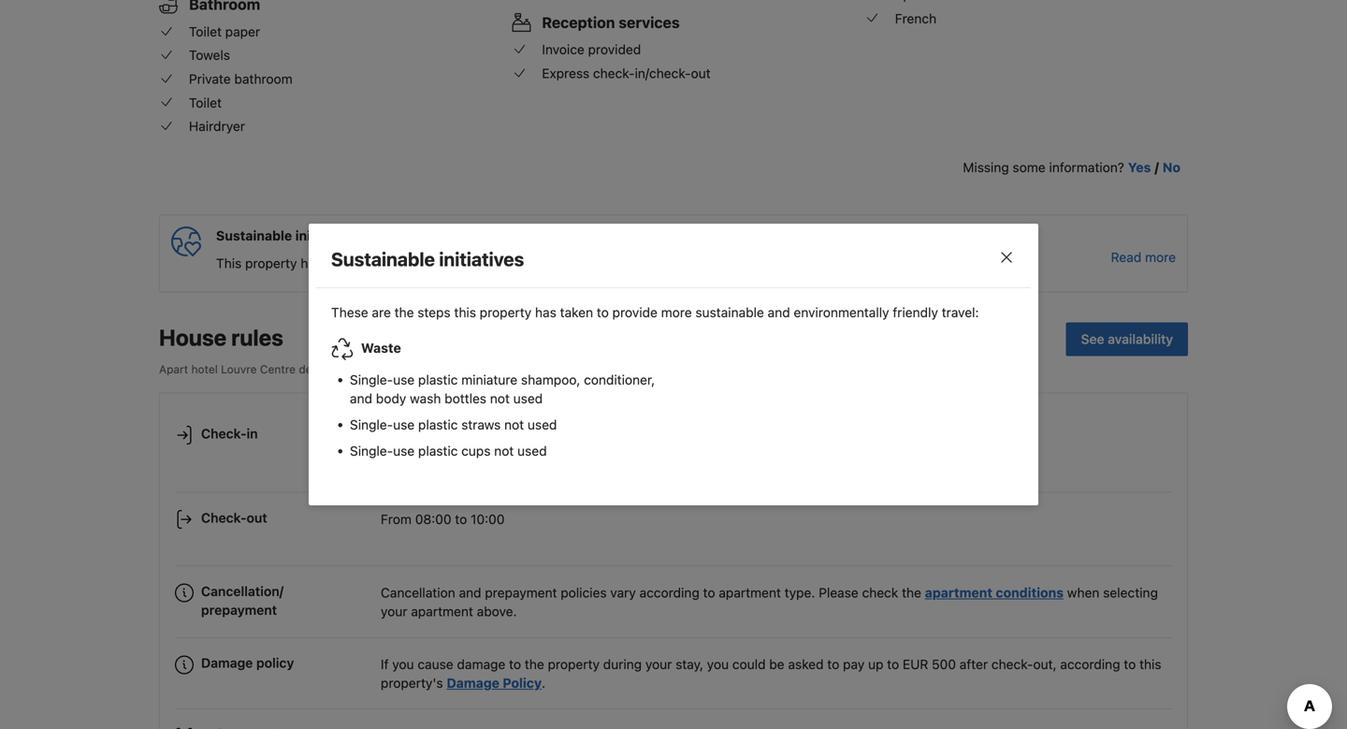 Task type: locate. For each thing, give the bounding box(es) containing it.
1 horizontal spatial steps
[[418, 305, 451, 320]]

when selecting your apartment above.
[[381, 585, 1159, 619]]

you right 'stay,'
[[707, 657, 729, 672]]

steps up are
[[362, 256, 396, 271]]

when
[[1068, 585, 1100, 600]]

toilet up towels on the left
[[189, 24, 222, 39]]

1 vertical spatial check-
[[992, 657, 1034, 672]]

1 vertical spatial sustainable
[[331, 248, 435, 270]]

2 toilet from the top
[[189, 95, 222, 110]]

prepayment down cancellation/ in the bottom of the page
[[201, 602, 277, 618]]

travel:
[[942, 305, 980, 320]]

see
[[1082, 331, 1105, 347]]

takes
[[394, 363, 423, 376]]

1 horizontal spatial more
[[661, 305, 692, 320]]

provided
[[588, 42, 641, 57]]

1 horizontal spatial initiatives
[[439, 248, 524, 270]]

bottles
[[445, 391, 487, 406]]

friendly left travel
[[695, 256, 741, 271]]

0 horizontal spatial environmentally
[[596, 256, 692, 271]]

1 horizontal spatial check-
[[992, 657, 1034, 672]]

not right straws
[[505, 417, 524, 432]]

bathroom
[[234, 71, 293, 87]]

1 vertical spatial has
[[535, 305, 557, 320]]

(pélican)
[[345, 363, 391, 376]]

to down selecting
[[1124, 657, 1137, 672]]

no button
[[1163, 158, 1181, 177]]

1 vertical spatial sustainable
[[696, 305, 765, 320]]

2 vertical spatial use
[[393, 443, 415, 459]]

0 vertical spatial this
[[454, 305, 476, 320]]

1 plastic from the top
[[418, 372, 458, 388]]

sustainable initiatives dialog
[[286, 201, 1061, 528]]

and inside "single-use plastic miniature shampoo, conditioner, and body wash bottles not used"
[[350, 391, 373, 406]]

00:00
[[469, 427, 505, 443]]

in down louvre
[[247, 426, 258, 441]]

prepayment
[[485, 585, 557, 600], [201, 602, 277, 618]]

0 vertical spatial provide
[[415, 256, 460, 271]]

has
[[301, 256, 322, 271], [535, 305, 557, 320]]

3 use from the top
[[393, 443, 415, 459]]

your left 'stay,'
[[646, 657, 672, 672]]

to up next
[[597, 305, 609, 320]]

1 vertical spatial not
[[505, 417, 524, 432]]

and
[[570, 256, 593, 271], [768, 305, 791, 320], [350, 391, 373, 406], [459, 585, 482, 600]]

use up body
[[393, 372, 415, 388]]

0 horizontal spatial check-
[[593, 66, 635, 81]]

and down travel
[[768, 305, 791, 320]]

1 vertical spatial prepayment
[[201, 602, 277, 618]]

house
[[159, 324, 227, 351]]

sustainable initiatives up this
[[216, 228, 358, 244]]

single- for single-use plastic miniature shampoo, conditioner, and body wash bottles not used
[[350, 372, 393, 388]]

0 vertical spatial according
[[640, 585, 700, 600]]

1 horizontal spatial environmentally
[[794, 305, 890, 320]]

to up single-use plastic cups not used
[[453, 427, 465, 443]]

0 horizontal spatial taken
[[326, 256, 359, 271]]

1 vertical spatial taken
[[560, 305, 594, 320]]

prepayment inside cancellation/ prepayment
[[201, 602, 277, 618]]

toilet paper
[[189, 24, 260, 39]]

vary
[[611, 585, 636, 600]]

to right up
[[888, 657, 900, 672]]

your down the cancellation
[[381, 604, 408, 619]]

let
[[466, 459, 482, 474]]

stay,
[[676, 657, 704, 672]]

single- up you'll
[[350, 443, 393, 459]]

sustainable inside sustainable initiatives dialog
[[331, 248, 435, 270]]

2 check- from the top
[[201, 510, 247, 526]]

2 single- from the top
[[350, 417, 393, 432]]

prepayment up above.
[[485, 585, 557, 600]]

apartment left conditions
[[925, 585, 993, 600]]

check- down louvre
[[201, 426, 247, 441]]

used inside "single-use plastic miniature shampoo, conditioner, and body wash bottles not used"
[[514, 391, 543, 406]]

has up add
[[535, 305, 557, 320]]

plastic down from 16:00 to 00:00
[[418, 443, 458, 459]]

1 vertical spatial environmentally
[[794, 305, 890, 320]]

10:00
[[471, 512, 505, 527]]

1 vertical spatial initiatives
[[439, 248, 524, 270]]

0 vertical spatial sustainable
[[498, 256, 567, 271]]

to left let
[[451, 459, 463, 474]]

private bathroom
[[189, 71, 293, 87]]

1 horizontal spatial this
[[1140, 657, 1162, 672]]

initiatives
[[296, 228, 358, 244], [439, 248, 524, 270]]

1 horizontal spatial your
[[646, 657, 672, 672]]

500
[[932, 657, 957, 672]]

1 vertical spatial single-
[[350, 417, 393, 432]]

08:00
[[415, 512, 452, 527]]

use down body
[[393, 417, 415, 432]]

0 vertical spatial your
[[381, 604, 408, 619]]

conditions
[[996, 585, 1064, 600]]

add
[[524, 363, 544, 376]]

2 vertical spatial not
[[494, 443, 514, 459]]

2 vertical spatial plastic
[[418, 443, 458, 459]]

0 vertical spatial toilet
[[189, 24, 222, 39]]

1 vertical spatial toilet
[[189, 95, 222, 110]]

sustainable
[[498, 256, 567, 271], [696, 305, 765, 320]]

the
[[395, 305, 414, 320], [560, 363, 577, 376], [485, 459, 505, 474], [902, 585, 922, 600], [525, 657, 545, 672]]

miniature
[[462, 372, 518, 388]]

hotel
[[191, 363, 218, 376]]

you
[[392, 657, 414, 672], [707, 657, 729, 672]]

1 vertical spatial according
[[1061, 657, 1121, 672]]

shampoo,
[[521, 372, 581, 388]]

to left 10:00
[[455, 512, 467, 527]]

in
[[547, 363, 556, 376], [247, 426, 258, 441], [599, 459, 610, 474]]

rules
[[231, 324, 283, 351]]

apartment inside when selecting your apartment above.
[[411, 604, 474, 619]]

2 vertical spatial used
[[518, 443, 547, 459]]

1 vertical spatial this
[[1140, 657, 1162, 672]]

2 plastic from the top
[[418, 417, 458, 432]]

damage policy
[[201, 655, 294, 671]]

not inside "single-use plastic miniature shampoo, conditioner, and body wash bottles not used"
[[490, 391, 510, 406]]

from up you'll
[[381, 427, 412, 443]]

this inside sustainable initiatives dialog
[[454, 305, 476, 320]]

out
[[691, 66, 711, 81], [247, 510, 267, 526]]

1 horizontal spatial out
[[691, 66, 711, 81]]

taken up "these"
[[326, 256, 359, 271]]

check- right after
[[992, 657, 1034, 672]]

friendly left travel:
[[893, 305, 939, 320]]

check- up cancellation/ in the bottom of the page
[[201, 510, 247, 526]]

single-
[[350, 372, 393, 388], [350, 417, 393, 432], [350, 443, 393, 459]]

0 horizontal spatial this
[[454, 305, 476, 320]]

check- for in
[[201, 426, 247, 441]]

0 vertical spatial used
[[514, 391, 543, 406]]

1 vertical spatial check-
[[201, 510, 247, 526]]

taken inside sustainable initiatives dialog
[[560, 305, 594, 320]]

1 horizontal spatial apartment
[[719, 585, 782, 600]]

damage down the damage
[[447, 675, 500, 691]]

0 horizontal spatial according
[[640, 585, 700, 600]]

to up the waste
[[399, 256, 411, 271]]

use for single-use plastic straws not used
[[393, 417, 415, 432]]

sustainable initiatives up are
[[331, 248, 524, 270]]

1 horizontal spatial according
[[1061, 657, 1121, 672]]

sustainable inside dialog
[[696, 305, 765, 320]]

1 horizontal spatial has
[[535, 305, 557, 320]]

2 vertical spatial single-
[[350, 443, 393, 459]]

not for cups
[[494, 443, 514, 459]]

paris
[[315, 363, 341, 376]]

initiatives inside sustainable initiatives dialog
[[439, 248, 524, 270]]

1 from from the top
[[381, 427, 412, 443]]

this down this property has taken steps to provide more sustainable and environmentally friendly travel
[[454, 305, 476, 320]]

plastic up wash at the bottom
[[418, 372, 458, 388]]

plastic for cups
[[418, 443, 458, 459]]

used for single-use plastic cups not used
[[518, 443, 547, 459]]

apartment left type.
[[719, 585, 782, 600]]

1 vertical spatial from
[[381, 512, 412, 527]]

1 horizontal spatial sustainable
[[331, 248, 435, 270]]

0 horizontal spatial you
[[392, 657, 414, 672]]

use up you'll
[[393, 443, 415, 459]]

sustainable up are
[[331, 248, 435, 270]]

0 horizontal spatial sustainable
[[216, 228, 292, 244]]

1 horizontal spatial taken
[[560, 305, 594, 320]]

reception
[[542, 13, 615, 31]]

3 single- from the top
[[350, 443, 393, 459]]

sustainable up this
[[216, 228, 292, 244]]

property left during on the bottom of the page
[[548, 657, 600, 672]]

special
[[426, 363, 463, 376]]

1 vertical spatial used
[[528, 417, 557, 432]]

more inside sustainable initiatives dialog
[[661, 305, 692, 320]]

1 vertical spatial use
[[393, 417, 415, 432]]

2 vertical spatial in
[[599, 459, 610, 474]]

1 vertical spatial your
[[646, 657, 672, 672]]

apartment down the cancellation
[[411, 604, 474, 619]]

and up above.
[[459, 585, 482, 600]]

you right if
[[392, 657, 414, 672]]

policy
[[503, 675, 542, 691]]

2 horizontal spatial more
[[1146, 249, 1177, 265]]

check- down provided at left
[[593, 66, 635, 81]]

0 vertical spatial in
[[547, 363, 556, 376]]

0 horizontal spatial in
[[247, 426, 258, 441]]

0 horizontal spatial friendly
[[695, 256, 741, 271]]

2 from from the top
[[381, 512, 412, 527]]

plastic up single-use plastic cups not used
[[418, 417, 458, 432]]

from left 08:00 in the bottom of the page
[[381, 512, 412, 527]]

use for single-use plastic miniature shampoo, conditioner, and body wash bottles not used
[[393, 372, 415, 388]]

0 vertical spatial environmentally
[[596, 256, 692, 271]]

to
[[399, 256, 411, 271], [597, 305, 609, 320], [453, 427, 465, 443], [451, 459, 463, 474], [455, 512, 467, 527], [704, 585, 716, 600], [509, 657, 521, 672], [828, 657, 840, 672], [888, 657, 900, 672], [1124, 657, 1137, 672]]

single- up body
[[350, 372, 393, 388]]

wash
[[410, 391, 441, 406]]

1 horizontal spatial provide
[[613, 305, 658, 320]]

0 vertical spatial not
[[490, 391, 510, 406]]

cups
[[462, 443, 491, 459]]

3 plastic from the top
[[418, 443, 458, 459]]

cancellation and prepayment policies vary according to apartment type. please check the apartment conditions
[[381, 585, 1064, 600]]

read more
[[1112, 249, 1177, 265]]

0 horizontal spatial has
[[301, 256, 322, 271]]

-
[[516, 363, 521, 376]]

cancellation
[[381, 585, 456, 600]]

more
[[1146, 249, 1177, 265], [463, 256, 494, 271], [661, 305, 692, 320]]

not down miniature
[[490, 391, 510, 406]]

taken up next
[[560, 305, 594, 320]]

used for single-use plastic straws not used
[[528, 417, 557, 432]]

this inside if you cause damage to the property during your stay, you could be asked to pay up to eur 500 after check-out, according to this property's
[[1140, 657, 1162, 672]]

centre
[[260, 363, 296, 376]]

cause
[[418, 657, 454, 672]]

1 vertical spatial friendly
[[893, 305, 939, 320]]

out,
[[1034, 657, 1057, 672]]

2 horizontal spatial in
[[599, 459, 610, 474]]

1 horizontal spatial you
[[707, 657, 729, 672]]

1 vertical spatial plastic
[[418, 417, 458, 432]]

could
[[733, 657, 766, 672]]

0 horizontal spatial your
[[381, 604, 408, 619]]

travel
[[744, 256, 778, 271]]

friendly inside sustainable initiatives dialog
[[893, 305, 939, 320]]

damage left policy
[[201, 655, 253, 671]]

hairdryer
[[189, 119, 245, 134]]

0 vertical spatial has
[[301, 256, 322, 271]]

plastic inside "single-use plastic miniature shampoo, conditioner, and body wash bottles not used"
[[418, 372, 458, 388]]

2 horizontal spatial apartment
[[925, 585, 993, 600]]

and down (pélican)
[[350, 391, 373, 406]]

1 check- from the top
[[201, 426, 247, 441]]

according right vary
[[640, 585, 700, 600]]

0 horizontal spatial initiatives
[[296, 228, 358, 244]]

up
[[869, 657, 884, 672]]

0 vertical spatial check-
[[201, 426, 247, 441]]

use inside "single-use plastic miniature shampoo, conditioner, and body wash bottles not used"
[[393, 372, 415, 388]]

the right are
[[395, 305, 414, 320]]

1 vertical spatial provide
[[613, 305, 658, 320]]

1 vertical spatial steps
[[418, 305, 451, 320]]

according right out,
[[1061, 657, 1121, 672]]

this down selecting
[[1140, 657, 1162, 672]]

damage policy .
[[447, 675, 546, 691]]

read more button
[[1112, 248, 1177, 267]]

single- inside "single-use plastic miniature shampoo, conditioner, and body wash bottles not used"
[[350, 372, 393, 388]]

property down this property has taken steps to provide more sustainable and environmentally friendly travel
[[480, 305, 532, 320]]

french
[[895, 11, 937, 26]]

your inside when selecting your apartment above.
[[381, 604, 408, 619]]

be
[[770, 657, 785, 672]]

1 toilet from the top
[[189, 24, 222, 39]]

plastic for straws
[[418, 417, 458, 432]]

in right add
[[547, 363, 556, 376]]

0 vertical spatial plastic
[[418, 372, 458, 388]]

1 horizontal spatial damage
[[447, 675, 500, 691]]

check- for out
[[201, 510, 247, 526]]

de
[[299, 363, 312, 376]]

0 horizontal spatial sustainable
[[498, 256, 567, 271]]

environmentally inside sustainable initiatives dialog
[[794, 305, 890, 320]]

has right this
[[301, 256, 322, 271]]

time
[[700, 459, 727, 474]]

0 horizontal spatial damage
[[201, 655, 253, 671]]

0 horizontal spatial prepayment
[[201, 602, 277, 618]]

0 vertical spatial from
[[381, 427, 412, 443]]

0 horizontal spatial out
[[247, 510, 267, 526]]

0 vertical spatial single-
[[350, 372, 393, 388]]

0 horizontal spatial steps
[[362, 256, 396, 271]]

0 vertical spatial use
[[393, 372, 415, 388]]

1 horizontal spatial friendly
[[893, 305, 939, 320]]

according
[[640, 585, 700, 600], [1061, 657, 1121, 672]]

0 vertical spatial sustainable
[[216, 228, 292, 244]]

according inside if you cause damage to the property during your stay, you could be asked to pay up to eur 500 after check-out, according to this property's
[[1061, 657, 1121, 672]]

these
[[331, 305, 369, 320]]

1 horizontal spatial in
[[547, 363, 556, 376]]

1 vertical spatial damage
[[447, 675, 500, 691]]

1 vertical spatial in
[[247, 426, 258, 441]]

0 vertical spatial out
[[691, 66, 711, 81]]

single-use plastic cups not used
[[350, 443, 547, 459]]

0 horizontal spatial provide
[[415, 256, 460, 271]]

0 vertical spatial damage
[[201, 655, 253, 671]]

what
[[668, 459, 697, 474]]

0 vertical spatial initiatives
[[296, 228, 358, 244]]

1 single- from the top
[[350, 372, 393, 388]]

single- down body
[[350, 417, 393, 432]]

more inside button
[[1146, 249, 1177, 265]]

paper
[[225, 24, 260, 39]]

toilet down the private
[[189, 95, 222, 110]]

1 use from the top
[[393, 372, 415, 388]]

louvre
[[221, 363, 257, 376]]

1 horizontal spatial prepayment
[[485, 585, 557, 600]]

in right 'know'
[[599, 459, 610, 474]]

steps right are
[[418, 305, 451, 320]]

the up .
[[525, 657, 545, 672]]

not
[[490, 391, 510, 406], [505, 417, 524, 432], [494, 443, 514, 459]]

2 use from the top
[[393, 417, 415, 432]]

1 you from the left
[[392, 657, 414, 672]]

0 horizontal spatial apartment
[[411, 604, 474, 619]]

1 vertical spatial sustainable initiatives
[[331, 248, 524, 270]]

not down 00:00
[[494, 443, 514, 459]]

/
[[1155, 160, 1160, 175]]



Task type: describe. For each thing, give the bounding box(es) containing it.
please
[[819, 585, 859, 600]]

the left next
[[560, 363, 577, 376]]

the inside if you cause damage to the property during your stay, you could be asked to pay up to eur 500 after check-out, according to this property's
[[525, 657, 545, 672]]

arrive.
[[766, 459, 804, 474]]

damage for damage policy .
[[447, 675, 500, 691]]

0 horizontal spatial more
[[463, 256, 494, 271]]

0 vertical spatial steps
[[362, 256, 396, 271]]

body
[[376, 391, 407, 406]]

selecting
[[1104, 585, 1159, 600]]

after
[[960, 657, 989, 672]]

the inside sustainable initiatives dialog
[[395, 305, 414, 320]]

16:00
[[415, 427, 450, 443]]

single- for single-use plastic straws not used
[[350, 417, 393, 432]]

property's
[[381, 675, 443, 691]]

apart hotel louvre centre de paris (pélican) takes special requests - add in the next step!
[[159, 363, 632, 376]]

these are the steps this property has taken to provide more sustainable and environmentally friendly travel:
[[331, 305, 980, 320]]

single-use plastic straws not used
[[350, 417, 557, 432]]

asked
[[789, 657, 824, 672]]

property inside sustainable initiatives dialog
[[480, 305, 532, 320]]

property inside if you cause damage to the property during your stay, you could be asked to pay up to eur 500 after check-out, according to this property's
[[548, 657, 600, 672]]

express
[[542, 66, 590, 81]]

if
[[381, 657, 389, 672]]

toilet for toilet paper
[[189, 24, 222, 39]]

to up policy
[[509, 657, 521, 672]]

straws
[[462, 417, 501, 432]]

conditioner,
[[584, 372, 655, 388]]

reception services
[[542, 13, 680, 31]]

eur
[[903, 657, 929, 672]]

express check-in/check-out
[[542, 66, 711, 81]]

step!
[[606, 363, 632, 376]]

check
[[863, 585, 899, 600]]

you'll need to let the property know in advance what time you'll arrive.
[[381, 459, 804, 474]]

damage
[[457, 657, 506, 672]]

policies
[[561, 585, 607, 600]]

see availability
[[1082, 331, 1174, 347]]

apart
[[159, 363, 188, 376]]

your inside if you cause damage to the property during your stay, you could be asked to pay up to eur 500 after check-out, according to this property's
[[646, 657, 672, 672]]

check-out
[[201, 510, 267, 526]]

2 you from the left
[[707, 657, 729, 672]]

missing some information? yes / no
[[964, 160, 1181, 175]]

single- for single-use plastic cups not used
[[350, 443, 393, 459]]

sustainable initiatives inside dialog
[[331, 248, 524, 270]]

yes button
[[1129, 158, 1152, 177]]

0 vertical spatial check-
[[593, 66, 635, 81]]

provide inside sustainable initiatives dialog
[[613, 305, 658, 320]]

next
[[580, 363, 603, 376]]

you'll
[[381, 459, 414, 474]]

requests
[[466, 363, 512, 376]]

house rules
[[159, 324, 283, 351]]

0 vertical spatial taken
[[326, 256, 359, 271]]

type.
[[785, 585, 816, 600]]

toilet for toilet
[[189, 95, 222, 110]]

advance
[[613, 459, 664, 474]]

towels
[[189, 47, 230, 63]]

availability
[[1109, 331, 1174, 347]]

know
[[564, 459, 595, 474]]

has inside sustainable initiatives dialog
[[535, 305, 557, 320]]

cancellation/
[[201, 583, 284, 599]]

0 vertical spatial friendly
[[695, 256, 741, 271]]

0 vertical spatial sustainable initiatives
[[216, 228, 358, 244]]

if you cause damage to the property during your stay, you could be asked to pay up to eur 500 after check-out, according to this property's
[[381, 657, 1162, 691]]

this property has taken steps to provide more sustainable and environmentally friendly travel
[[216, 256, 778, 271]]

invoice provided
[[542, 42, 641, 57]]

the right check
[[902, 585, 922, 600]]

single-use plastic miniature shampoo, conditioner, and body wash bottles not used
[[350, 372, 655, 406]]

to inside sustainable initiatives dialog
[[597, 305, 609, 320]]

private
[[189, 71, 231, 87]]

apartment conditions link
[[925, 585, 1064, 600]]

policy
[[256, 655, 294, 671]]

1 vertical spatial out
[[247, 510, 267, 526]]

you'll
[[730, 459, 762, 474]]

waste
[[361, 340, 401, 356]]

invoice
[[542, 42, 585, 57]]

damage for damage policy
[[201, 655, 253, 671]]

.
[[542, 675, 546, 691]]

during
[[604, 657, 642, 672]]

property right this
[[245, 256, 297, 271]]

from for from 16:00 to 00:00
[[381, 427, 412, 443]]

are
[[372, 305, 391, 320]]

information?
[[1050, 160, 1125, 175]]

see availability button
[[1067, 323, 1189, 356]]

use for single-use plastic cups not used
[[393, 443, 415, 459]]

yes
[[1129, 160, 1152, 175]]

need
[[417, 459, 447, 474]]

some
[[1013, 160, 1046, 175]]

to up 'stay,'
[[704, 585, 716, 600]]

the right let
[[485, 459, 505, 474]]

pay
[[843, 657, 865, 672]]

cancellation/ prepayment
[[201, 583, 284, 618]]

check- inside if you cause damage to the property during your stay, you could be asked to pay up to eur 500 after check-out, according to this property's
[[992, 657, 1034, 672]]

check-in
[[201, 426, 258, 441]]

from 08:00 to 10:00
[[381, 512, 505, 527]]

plastic for miniature
[[418, 372, 458, 388]]

from 16:00 to 00:00
[[381, 427, 505, 443]]

not for straws
[[505, 417, 524, 432]]

missing
[[964, 160, 1010, 175]]

from for from 08:00 to 10:00
[[381, 512, 412, 527]]

steps inside sustainable initiatives dialog
[[418, 305, 451, 320]]

0 vertical spatial prepayment
[[485, 585, 557, 600]]

and up these are the steps this property has taken to provide more sustainable and environmentally friendly travel:
[[570, 256, 593, 271]]

property left 'know'
[[508, 459, 560, 474]]

above.
[[477, 604, 517, 619]]

to left pay
[[828, 657, 840, 672]]



Task type: vqa. For each thing, say whether or not it's contained in the screenshot.
the Check- corresponding to out
yes



